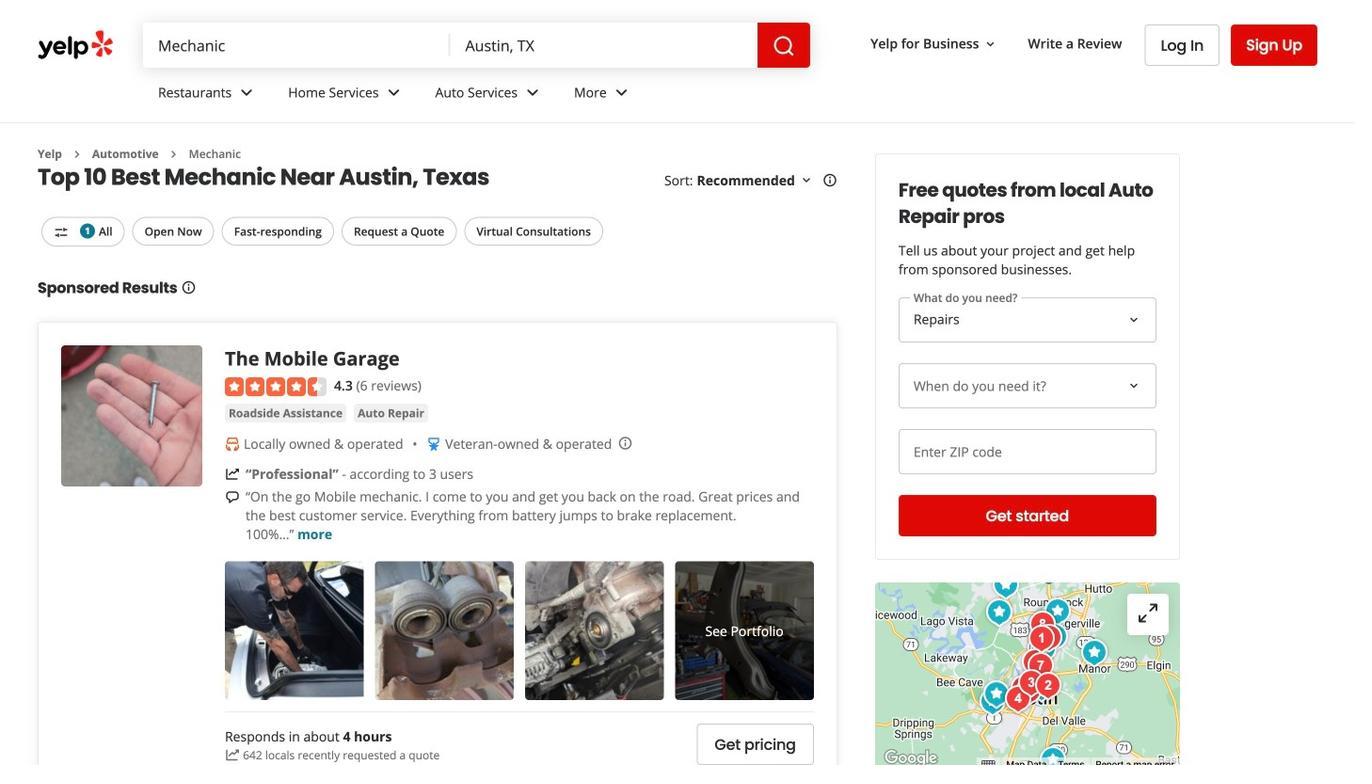 Task type: vqa. For each thing, say whether or not it's contained in the screenshot.
the top group
no



Task type: describe. For each thing, give the bounding box(es) containing it.
16 veteran owned v2 image
[[427, 437, 442, 452]]

address, neighborhood, city, state or zip text field
[[451, 23, 758, 68]]

4.3 star rating image
[[225, 378, 327, 397]]

none field things to do, nail salons, plumbers
[[143, 23, 451, 68]]

things to do, nail salons, plumbers text field
[[143, 23, 451, 68]]

search image
[[773, 35, 796, 57]]

2 16 chevron right v2 image from the left
[[166, 147, 181, 162]]



Task type: locate. For each thing, give the bounding box(es) containing it.
16 chevron down v2 image
[[983, 37, 998, 52]]

1 vertical spatial 16 info v2 image
[[181, 280, 196, 295]]

16 info v2 image
[[823, 173, 838, 188], [181, 280, 196, 295]]

1 16 chevron right v2 image from the left
[[70, 147, 85, 162]]

1 horizontal spatial 16 chevron right v2 image
[[166, 147, 181, 162]]

16 locally owned v2 image
[[225, 437, 240, 452]]

1 24 chevron down v2 image from the left
[[236, 81, 258, 104]]

2 24 chevron down v2 image from the left
[[383, 81, 405, 104]]

When do you need it? field
[[899, 363, 1157, 409]]

3 24 chevron down v2 image from the left
[[522, 81, 544, 104]]

24 chevron down v2 image
[[236, 81, 258, 104], [383, 81, 405, 104], [522, 81, 544, 104], [611, 81, 633, 104]]

none field address, neighborhood, city, state or zip
[[451, 23, 758, 68]]

business categories element
[[143, 68, 1318, 122]]

2 none field from the left
[[451, 23, 758, 68]]

1 none field from the left
[[143, 23, 451, 68]]

16 speech v2 image
[[225, 490, 240, 505]]

1 horizontal spatial 16 info v2 image
[[823, 173, 838, 188]]

16 trending v2 image
[[225, 748, 240, 763]]

16 trending v2 image
[[225, 467, 240, 482]]

16 filter v2 image
[[54, 225, 69, 240]]

0 horizontal spatial 16 info v2 image
[[181, 280, 196, 295]]

  text field
[[899, 429, 1157, 475]]

0 vertical spatial 16 info v2 image
[[823, 173, 838, 188]]

What do you need? field
[[899, 298, 1157, 343]]

4 24 chevron down v2 image from the left
[[611, 81, 633, 104]]

info icon image
[[618, 436, 633, 451], [618, 436, 633, 451]]

16 chevron down v2 image
[[799, 173, 814, 188]]

16 chevron right v2 image
[[70, 147, 85, 162], [166, 147, 181, 162]]

filters group
[[38, 217, 607, 246]]

0 horizontal spatial 16 chevron right v2 image
[[70, 147, 85, 162]]

None search field
[[143, 23, 811, 68]]

None field
[[143, 23, 451, 68], [451, 23, 758, 68]]



